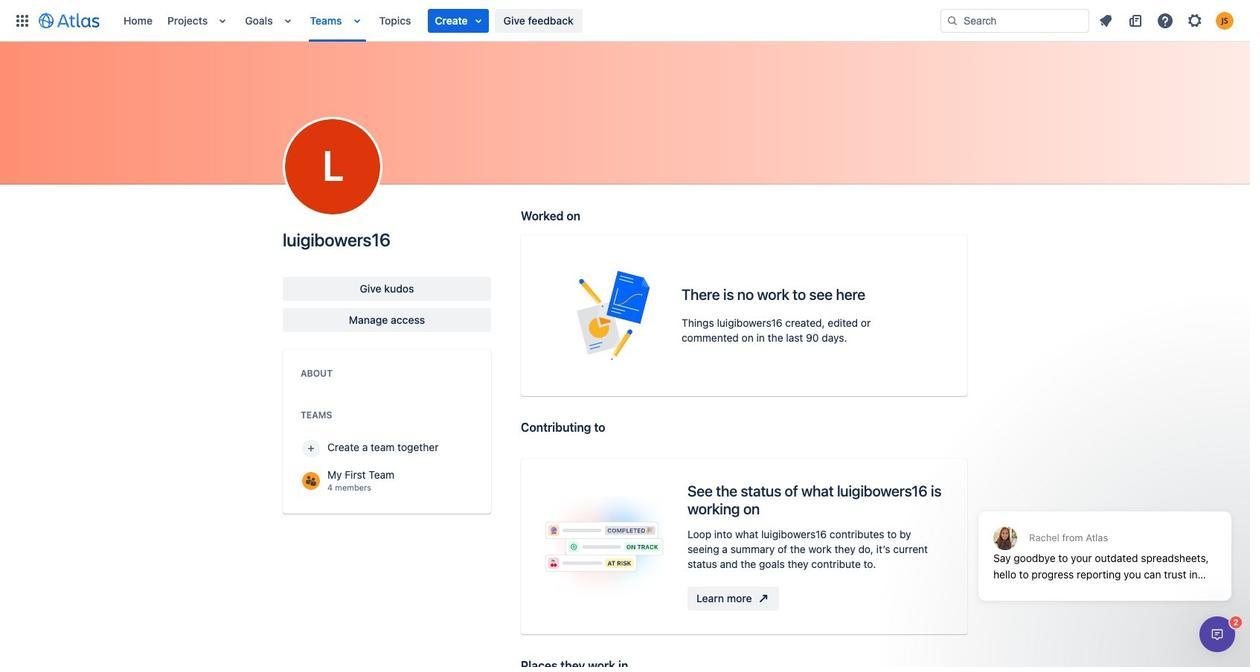 Task type: describe. For each thing, give the bounding box(es) containing it.
notifications image
[[1097, 12, 1115, 29]]

search image
[[947, 15, 959, 26]]

1 horizontal spatial list
[[1093, 9, 1242, 32]]

Search field
[[941, 9, 1090, 32]]

account image
[[1216, 12, 1234, 29]]

top element
[[9, 0, 941, 41]]

list item inside list
[[428, 9, 489, 32]]

1 vertical spatial dialog
[[1200, 616, 1236, 652]]

0 horizontal spatial list
[[116, 0, 941, 41]]



Task type: locate. For each thing, give the bounding box(es) containing it.
0 vertical spatial dialog
[[972, 475, 1240, 612]]

None search field
[[941, 9, 1090, 32]]

banner
[[0, 0, 1251, 42]]

list item
[[428, 9, 489, 32]]

dialog
[[972, 475, 1240, 612], [1200, 616, 1236, 652]]

list
[[116, 0, 941, 41], [1093, 9, 1242, 32]]

switch to... image
[[13, 12, 31, 29]]

help image
[[1157, 12, 1175, 29]]

settings image
[[1187, 12, 1205, 29]]



Task type: vqa. For each thing, say whether or not it's contained in the screenshot.
search box
yes



